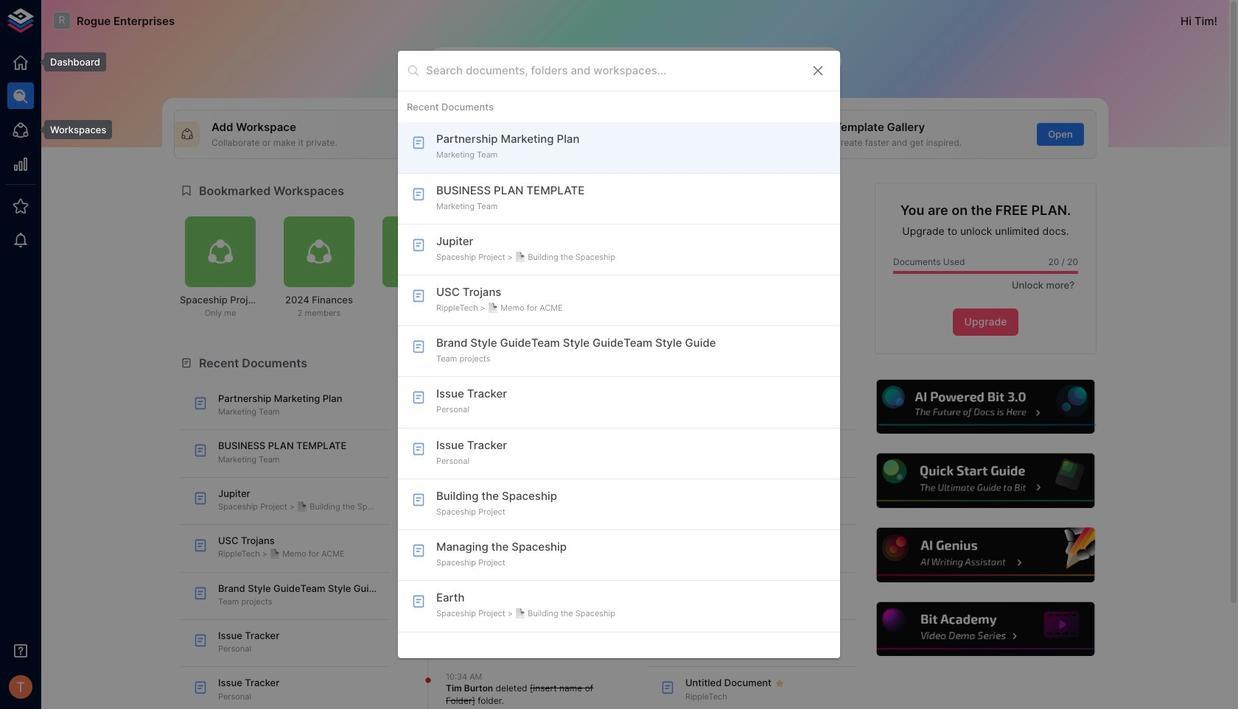 Task type: vqa. For each thing, say whether or not it's contained in the screenshot.
1st THE HELP "IMAGE"
yes



Task type: describe. For each thing, give the bounding box(es) containing it.
1 help image from the top
[[875, 378, 1097, 436]]

2 tooltip from the top
[[34, 120, 112, 139]]

Search documents, folders and workspaces... text field
[[426, 59, 799, 82]]



Task type: locate. For each thing, give the bounding box(es) containing it.
tooltip
[[34, 52, 106, 72], [34, 120, 112, 139]]

3 help image from the top
[[875, 526, 1097, 585]]

1 tooltip from the top
[[34, 52, 106, 72]]

help image
[[875, 378, 1097, 436], [875, 452, 1097, 511], [875, 526, 1097, 585], [875, 601, 1097, 659]]

4 help image from the top
[[875, 601, 1097, 659]]

0 vertical spatial tooltip
[[34, 52, 106, 72]]

1 vertical spatial tooltip
[[34, 120, 112, 139]]

2 help image from the top
[[875, 452, 1097, 511]]

dialog
[[398, 50, 840, 659]]



